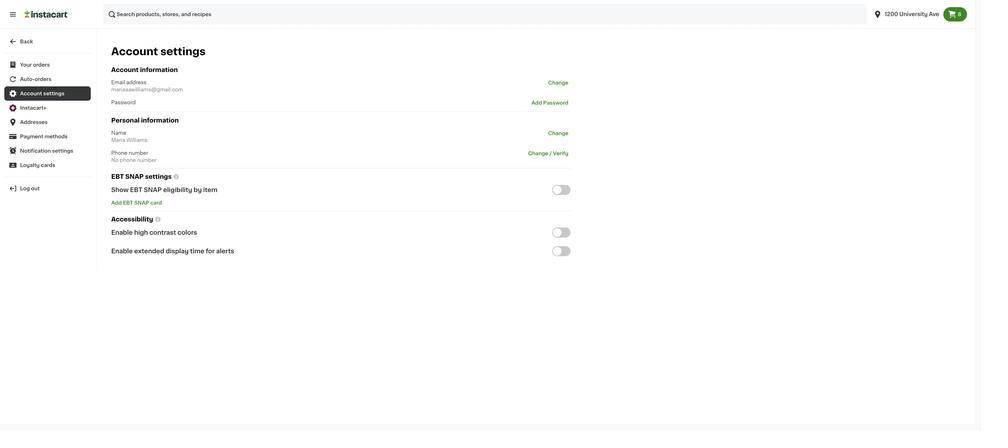 Task type: describe. For each thing, give the bounding box(es) containing it.
change button for account information
[[546, 79, 571, 87]]

out
[[31, 186, 40, 191]]

for
[[206, 249, 215, 255]]

by
[[194, 188, 202, 193]]

phone
[[120, 158, 136, 163]]

high
[[134, 230, 148, 236]]

phone
[[111, 151, 127, 156]]

mariaaawilliams@gmail.com
[[111, 87, 183, 92]]

add password button
[[530, 99, 571, 107]]

loyalty cards link
[[4, 158, 91, 173]]

1200 university ave button
[[869, 4, 944, 24]]

change button for personal information
[[546, 130, 571, 138]]

accessibility
[[111, 217, 153, 223]]

notification settings
[[20, 149, 73, 154]]

your
[[20, 62, 32, 68]]

personal information
[[111, 118, 179, 124]]

account settings link
[[4, 87, 91, 101]]

1 vertical spatial account
[[111, 67, 139, 73]]

snap for add ebt snap card
[[134, 201, 149, 206]]

cards
[[41, 163, 55, 168]]

change / verify button
[[526, 150, 571, 158]]

change / verify
[[528, 151, 569, 156]]

instacart+
[[20, 106, 46, 111]]

name maria williams
[[111, 131, 147, 143]]

account information
[[111, 67, 178, 73]]

payment methods link
[[4, 130, 91, 144]]

1 vertical spatial number
[[137, 158, 157, 163]]

information for account information
[[140, 67, 178, 73]]

your orders link
[[4, 58, 91, 72]]

information for personal information
[[141, 118, 179, 124]]

2 vertical spatial account
[[20, 91, 42, 96]]

notification settings link
[[4, 144, 91, 158]]

show ebt snap eligibility by item
[[111, 188, 217, 193]]

ebt snap settings
[[111, 174, 172, 180]]

item
[[203, 188, 217, 193]]

ave
[[929, 11, 940, 17]]

8 button
[[944, 7, 968, 22]]

payment methods
[[20, 134, 68, 139]]

orders for your orders
[[33, 62, 50, 68]]

log out
[[20, 186, 40, 191]]

loyalty cards
[[20, 163, 55, 168]]

change for account information
[[548, 80, 569, 85]]

address
[[126, 80, 147, 85]]

back
[[20, 39, 33, 44]]

8
[[958, 12, 962, 17]]

notification
[[20, 149, 51, 154]]

change for personal information
[[548, 131, 569, 136]]

instacart+ link
[[4, 101, 91, 115]]

back link
[[4, 34, 91, 49]]

payment
[[20, 134, 43, 139]]

williams
[[127, 138, 147, 143]]

0 vertical spatial account
[[111, 46, 158, 57]]

password inside button
[[544, 101, 569, 106]]

enable for enable extended display time for alerts
[[111, 249, 133, 255]]

addresses link
[[4, 115, 91, 130]]

extended
[[134, 249, 164, 255]]

Search field
[[103, 4, 867, 24]]



Task type: locate. For each thing, give the bounding box(es) containing it.
account up instacart+
[[20, 91, 42, 96]]

1200 university ave button
[[874, 4, 940, 24]]

change
[[548, 80, 569, 85], [548, 131, 569, 136], [528, 151, 549, 156]]

1 vertical spatial add
[[111, 201, 122, 206]]

add
[[532, 101, 542, 106], [111, 201, 122, 206]]

2 vertical spatial snap
[[134, 201, 149, 206]]

ebt for add
[[123, 201, 133, 206]]

snap for show ebt snap eligibility by item
[[144, 188, 162, 193]]

0 vertical spatial information
[[140, 67, 178, 73]]

addresses
[[20, 120, 48, 125]]

snap
[[125, 174, 144, 180], [144, 188, 162, 193], [134, 201, 149, 206]]

log out link
[[4, 182, 91, 196]]

enable high contrast colors
[[111, 230, 197, 236]]

time
[[190, 249, 204, 255]]

1 vertical spatial orders
[[35, 77, 52, 82]]

1200 university ave
[[885, 11, 940, 17]]

1 vertical spatial information
[[141, 118, 179, 124]]

snap up card
[[144, 188, 162, 193]]

2 enable from the top
[[111, 249, 133, 255]]

snap left card
[[134, 201, 149, 206]]

None search field
[[103, 4, 867, 24]]

0 horizontal spatial password
[[111, 100, 136, 105]]

add ebt snap card link
[[111, 201, 162, 206]]

university
[[900, 11, 928, 17]]

change up add password button
[[548, 80, 569, 85]]

0 vertical spatial account settings
[[111, 46, 206, 57]]

snap down phone
[[125, 174, 144, 180]]

1 horizontal spatial account settings
[[111, 46, 206, 57]]

account settings up instacart+ link
[[20, 91, 65, 96]]

0 vertical spatial number
[[129, 151, 148, 156]]

change left /
[[528, 151, 549, 156]]

ebt for show
[[130, 188, 142, 193]]

change up verify
[[548, 131, 569, 136]]

/
[[550, 151, 552, 156]]

phone number no phone number
[[111, 151, 157, 163]]

1 change button from the top
[[546, 79, 571, 87]]

account settings
[[111, 46, 206, 57], [20, 91, 65, 96]]

display
[[166, 249, 189, 255]]

0 horizontal spatial add
[[111, 201, 122, 206]]

ebt down the show
[[123, 201, 133, 206]]

orders
[[33, 62, 50, 68], [35, 77, 52, 82]]

add for add password
[[532, 101, 542, 106]]

change inside button
[[528, 151, 549, 156]]

0 vertical spatial snap
[[125, 174, 144, 180]]

1 horizontal spatial add
[[532, 101, 542, 106]]

0 vertical spatial change button
[[546, 79, 571, 87]]

enable
[[111, 230, 133, 236], [111, 249, 133, 255]]

loyalty
[[20, 163, 40, 168]]

1 vertical spatial enable
[[111, 249, 133, 255]]

card
[[150, 201, 162, 206]]

1200
[[885, 11, 899, 17]]

ebt up 'add ebt snap card' link
[[130, 188, 142, 193]]

add for add ebt snap card
[[111, 201, 122, 206]]

enable extended display time for alerts
[[111, 249, 234, 255]]

number up phone
[[129, 151, 148, 156]]

0 horizontal spatial account settings
[[20, 91, 65, 96]]

0 vertical spatial enable
[[111, 230, 133, 236]]

auto-orders
[[20, 77, 52, 82]]

settings
[[160, 46, 206, 57], [43, 91, 65, 96], [52, 149, 73, 154], [145, 174, 172, 180]]

add inside button
[[532, 101, 542, 106]]

email address mariaaawilliams@gmail.com
[[111, 80, 183, 92]]

1 vertical spatial ebt
[[130, 188, 142, 193]]

personal
[[111, 118, 140, 124]]

orders up auto-orders
[[33, 62, 50, 68]]

maria
[[111, 138, 125, 143]]

change button up verify
[[546, 130, 571, 138]]

orders for auto-orders
[[35, 77, 52, 82]]

alerts
[[216, 249, 234, 255]]

your orders
[[20, 62, 50, 68]]

instacart logo image
[[24, 10, 68, 19]]

change button up add password button
[[546, 79, 571, 87]]

contrast
[[150, 230, 176, 236]]

ebt
[[111, 174, 124, 180], [130, 188, 142, 193], [123, 201, 133, 206]]

2 vertical spatial ebt
[[123, 201, 133, 206]]

change button
[[546, 79, 571, 87], [546, 130, 571, 138]]

no
[[111, 158, 119, 163]]

enable left extended
[[111, 249, 133, 255]]

0 vertical spatial ebt
[[111, 174, 124, 180]]

information up email address mariaaawilliams@gmail.com
[[140, 67, 178, 73]]

auto-orders link
[[4, 72, 91, 87]]

0 vertical spatial add
[[532, 101, 542, 106]]

auto-
[[20, 77, 35, 82]]

email
[[111, 80, 125, 85]]

account up email
[[111, 67, 139, 73]]

1 vertical spatial change
[[548, 131, 569, 136]]

1 horizontal spatial password
[[544, 101, 569, 106]]

1 enable from the top
[[111, 230, 133, 236]]

account settings up account information
[[111, 46, 206, 57]]

name
[[111, 131, 126, 136]]

1 vertical spatial snap
[[144, 188, 162, 193]]

show
[[111, 188, 129, 193]]

ebt up the show
[[111, 174, 124, 180]]

methods
[[45, 134, 68, 139]]

number
[[129, 151, 148, 156], [137, 158, 157, 163]]

1 vertical spatial change button
[[546, 130, 571, 138]]

log
[[20, 186, 30, 191]]

colors
[[178, 230, 197, 236]]

orders up account settings link on the left
[[35, 77, 52, 82]]

0 vertical spatial orders
[[33, 62, 50, 68]]

add password
[[532, 101, 569, 106]]

account up account information
[[111, 46, 158, 57]]

eligibility
[[163, 188, 192, 193]]

information
[[140, 67, 178, 73], [141, 118, 179, 124]]

2 change button from the top
[[546, 130, 571, 138]]

2 vertical spatial change
[[528, 151, 549, 156]]

1 vertical spatial account settings
[[20, 91, 65, 96]]

enable for enable high contrast colors
[[111, 230, 133, 236]]

add ebt snap card
[[111, 201, 162, 206]]

password
[[111, 100, 136, 105], [544, 101, 569, 106]]

information up williams
[[141, 118, 179, 124]]

0 vertical spatial change
[[548, 80, 569, 85]]

account
[[111, 46, 158, 57], [111, 67, 139, 73], [20, 91, 42, 96]]

verify
[[553, 151, 569, 156]]

number up ebt snap settings
[[137, 158, 157, 163]]

enable down accessibility
[[111, 230, 133, 236]]



Task type: vqa. For each thing, say whether or not it's contained in the screenshot.
first In from right
no



